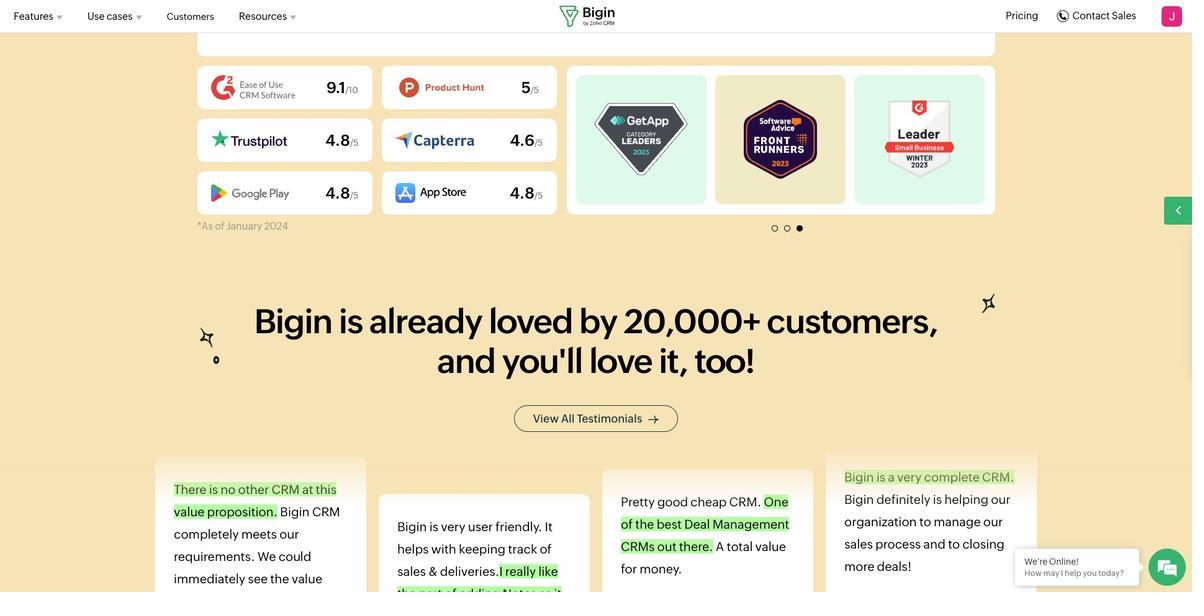 Task type: vqa. For each thing, say whether or not it's contained in the screenshot.


Task type: locate. For each thing, give the bounding box(es) containing it.
of inside one of the best deal management crms out there.
[[621, 517, 633, 532]]

of down it
[[540, 542, 552, 557]]

very
[[897, 470, 922, 484], [441, 520, 466, 534]]

bigin is already loved by 20,000+ customers, and you'll love it, too!
[[254, 302, 938, 381]]

is inside there is no other crm at this value proposition.
[[209, 483, 218, 497]]

1 horizontal spatial and
[[924, 537, 946, 552]]

1 vertical spatial value
[[755, 540, 786, 554]]

1 horizontal spatial the
[[635, 517, 654, 532]]

crm.
[[982, 470, 1014, 484], [729, 495, 762, 509]]

crm
[[272, 483, 300, 497], [312, 505, 340, 519]]

other
[[238, 483, 269, 497]]

crm inside bigin crm completely meets our requirements. we could immediately see the va
[[312, 505, 340, 519]]

we're online! how may i help you today?
[[1025, 557, 1124, 578]]

see
[[248, 572, 268, 586]]

0 vertical spatial sales
[[845, 537, 873, 552]]

0 vertical spatial value
[[174, 505, 205, 519]]

bigin inside bigin crm completely meets our requirements. we could immediately see the va
[[280, 505, 310, 519]]

is
[[339, 302, 363, 341], [877, 470, 886, 484], [209, 483, 218, 497], [933, 493, 942, 507], [430, 520, 439, 534]]

good
[[657, 495, 688, 509]]

1 vertical spatial of
[[540, 542, 552, 557]]

it
[[545, 520, 553, 534]]

for
[[621, 562, 637, 576]]

0 horizontal spatial crm
[[272, 483, 300, 497]]

g2 small business leader winter 2023 image
[[885, 100, 954, 179]]

to down manage
[[948, 537, 960, 552]]

bigin inside bigin definitely is helping our organization to manage our sales process and to closing more deals!
[[845, 493, 874, 507]]

bigin inside bigin is very user friendly. it helps with keeping track of sales & deliveries.
[[397, 520, 427, 534]]

sales up more
[[845, 537, 873, 552]]

customers,
[[767, 302, 938, 341]]

1 horizontal spatial crm
[[312, 505, 340, 519]]

out
[[657, 540, 677, 554]]

and down manage
[[924, 537, 946, 552]]

a
[[888, 470, 895, 484]]

bigin
[[254, 302, 332, 341], [845, 470, 874, 484], [845, 493, 874, 507], [280, 505, 310, 519], [397, 520, 427, 534]]

crm inside there is no other crm at this value proposition.
[[272, 483, 300, 497]]

bigin for bigin is very user friendly. it helps with keeping track of sales & deliveries.
[[397, 520, 427, 534]]

could
[[279, 550, 311, 564]]

9.1 /10
[[326, 79, 358, 96]]

is inside bigin is already loved by 20,000+ customers, and you'll love it, too!
[[339, 302, 363, 341]]

is inside bigin is very user friendly. it helps with keeping track of sales & deliveries.
[[430, 520, 439, 534]]

helps
[[397, 542, 429, 557]]

1 horizontal spatial to
[[948, 537, 960, 552]]

4.6 /5
[[510, 131, 543, 149]]

the right the see
[[270, 572, 289, 586]]

by
[[579, 302, 617, 341]]

we're
[[1025, 557, 1048, 567]]

value down management
[[755, 540, 786, 554]]

0 vertical spatial to
[[920, 515, 931, 529]]

0 horizontal spatial sales
[[397, 565, 426, 579]]

0 horizontal spatial value
[[174, 505, 205, 519]]

1 vertical spatial crm
[[312, 505, 340, 519]]

already
[[369, 302, 482, 341]]

and down already
[[437, 342, 495, 381]]

use cases
[[87, 10, 133, 22]]

keeping
[[459, 542, 506, 557]]

crm down this
[[312, 505, 340, 519]]

contact sales link
[[1057, 10, 1136, 22]]

5
[[521, 79, 531, 96]]

and inside bigin definitely is helping our organization to manage our sales process and to closing more deals!
[[924, 537, 946, 552]]

bigin inside bigin is already loved by 20,000+ customers, and you'll love it, too!
[[254, 302, 332, 341]]

our inside bigin crm completely meets our requirements. we could immediately see the va
[[280, 527, 299, 542]]

very right the a
[[897, 470, 922, 484]]

1 vertical spatial and
[[924, 537, 946, 552]]

bigin is very user friendly. it helps with keeping track of sales & deliveries.
[[397, 520, 553, 579]]

tab list
[[769, 222, 806, 239]]

completely
[[174, 527, 239, 542]]

1 vertical spatial very
[[441, 520, 466, 534]]

contact sales
[[1073, 10, 1136, 22]]

0 horizontal spatial the
[[270, 572, 289, 586]]

sales
[[845, 537, 873, 552], [397, 565, 426, 579]]

total
[[727, 540, 753, 554]]

to
[[920, 515, 931, 529], [948, 537, 960, 552]]

and inside bigin is already loved by 20,000+ customers, and you'll love it, too!
[[437, 342, 495, 381]]

0 vertical spatial the
[[635, 517, 654, 532]]

process
[[876, 537, 921, 552]]

sales left &
[[397, 565, 426, 579]]

getapp leaders 2022 image
[[595, 103, 687, 176]]

this
[[316, 483, 337, 497]]

bigin for bigin crm completely meets our requirements. we could immediately see the va
[[280, 505, 310, 519]]

/5
[[531, 85, 539, 95], [350, 138, 359, 148], [535, 138, 543, 148], [350, 190, 359, 200], [535, 190, 543, 200]]

our right helping
[[991, 493, 1011, 507]]

proposition.
[[207, 505, 278, 519]]

0 vertical spatial very
[[897, 470, 922, 484]]

with
[[431, 542, 456, 557]]

our up could
[[280, 527, 299, 542]]

1 horizontal spatial sales
[[845, 537, 873, 552]]

immediately
[[174, 572, 245, 586]]

is for bigin is already loved by 20,000+ customers, and you'll love it, too!
[[339, 302, 363, 341]]

/5 inside the 5 /5
[[531, 85, 539, 95]]

0 vertical spatial crm.
[[982, 470, 1014, 484]]

our for bigin definitely is helping our organization to manage our sales process and to closing more deals!
[[991, 493, 1011, 507]]

of
[[621, 517, 633, 532], [540, 542, 552, 557]]

is inside bigin definitely is helping our organization to manage our sales process and to closing more deals!
[[933, 493, 942, 507]]

0 horizontal spatial very
[[441, 520, 466, 534]]

crm. up helping
[[982, 470, 1014, 484]]

value down "there"
[[174, 505, 205, 519]]

value inside the a total value for money.
[[755, 540, 786, 554]]

is for bigin is a very complete crm.
[[877, 470, 886, 484]]

0 vertical spatial of
[[621, 517, 633, 532]]

to down definitely
[[920, 515, 931, 529]]

helping
[[945, 493, 989, 507]]

0 vertical spatial and
[[437, 342, 495, 381]]

manage
[[934, 515, 981, 529]]

0 horizontal spatial and
[[437, 342, 495, 381]]

0 vertical spatial crm
[[272, 483, 300, 497]]

you'll
[[502, 342, 583, 381]]

crm. up management
[[729, 495, 762, 509]]

i
[[1061, 569, 1063, 578]]

pricing
[[1006, 10, 1039, 22]]

meets
[[241, 527, 277, 542]]

complete
[[924, 470, 980, 484]]

our up "closing"
[[984, 515, 1003, 529]]

0 horizontal spatial of
[[540, 542, 552, 557]]

0 horizontal spatial crm.
[[729, 495, 762, 509]]

testimonials
[[577, 412, 642, 426]]

9.1
[[326, 79, 346, 96]]

1 horizontal spatial of
[[621, 517, 633, 532]]

5 /5
[[521, 79, 539, 96]]

and
[[437, 342, 495, 381], [924, 537, 946, 552]]

customers
[[167, 11, 214, 21]]

bigin for bigin definitely is helping our organization to manage our sales process and to closing more deals!
[[845, 493, 874, 507]]

1 vertical spatial sales
[[397, 565, 426, 579]]

sales inside bigin is very user friendly. it helps with keeping track of sales & deliveries.
[[397, 565, 426, 579]]

of up crms
[[621, 517, 633, 532]]

our
[[991, 493, 1011, 507], [984, 515, 1003, 529], [280, 527, 299, 542]]

requirements.
[[174, 550, 255, 564]]

the inside one of the best deal management crms out there.
[[635, 517, 654, 532]]

bigin for bigin is already loved by 20,000+ customers, and you'll love it, too!
[[254, 302, 332, 341]]

4.8
[[325, 131, 350, 149], [325, 184, 350, 202], [510, 184, 535, 202]]

1 horizontal spatial value
[[755, 540, 786, 554]]

0 horizontal spatial to
[[920, 515, 931, 529]]

very up with
[[441, 520, 466, 534]]

crm left at
[[272, 483, 300, 497]]

the down pretty on the right bottom of page
[[635, 517, 654, 532]]

1 vertical spatial the
[[270, 572, 289, 586]]



Task type: describe. For each thing, give the bounding box(es) containing it.
view all testimonials
[[533, 412, 642, 426]]

customers link
[[167, 4, 214, 29]]

4.6
[[510, 131, 535, 149]]

there
[[174, 483, 207, 497]]

view
[[533, 412, 559, 426]]

pricing link
[[1006, 9, 1039, 24]]

is for there is no other crm at this value proposition.
[[209, 483, 218, 497]]

management
[[713, 517, 790, 532]]

sales
[[1112, 10, 1136, 22]]

all
[[561, 412, 575, 426]]

very inside bigin is very user friendly. it helps with keeping track of sales & deliveries.
[[441, 520, 466, 534]]

contact
[[1073, 10, 1110, 22]]

no
[[221, 483, 236, 497]]

value inside there is no other crm at this value proposition.
[[174, 505, 205, 519]]

the inside bigin crm completely meets our requirements. we could immediately see the va
[[270, 572, 289, 586]]

money.
[[640, 562, 682, 576]]

a
[[716, 540, 724, 554]]

of inside bigin is very user friendly. it helps with keeping track of sales & deliveries.
[[540, 542, 552, 557]]

today?
[[1099, 569, 1124, 578]]

use
[[87, 10, 105, 22]]

a total value for money.
[[621, 540, 786, 576]]

definitely
[[877, 493, 931, 507]]

bigin is a very complete crm.
[[845, 470, 1014, 484]]

software advice front runners 2022 image
[[744, 100, 817, 179]]

crms
[[621, 540, 655, 554]]

we
[[258, 550, 276, 564]]

/5 inside 4.6 /5
[[535, 138, 543, 148]]

best
[[657, 517, 682, 532]]

you
[[1083, 569, 1097, 578]]

1 vertical spatial to
[[948, 537, 960, 552]]

help
[[1065, 569, 1082, 578]]

online!
[[1049, 557, 1079, 567]]

features
[[14, 10, 53, 22]]

bigin crm completely meets our requirements. we could immediately see the va
[[174, 505, 344, 592]]

track
[[508, 542, 537, 557]]

view all testimonials link
[[514, 406, 678, 432]]

1 vertical spatial crm.
[[729, 495, 762, 509]]

loved
[[489, 302, 573, 341]]

closing
[[963, 537, 1005, 552]]

pretty good cheap crm.
[[621, 495, 764, 509]]

&
[[429, 565, 438, 579]]

more
[[845, 560, 875, 574]]

there is no other crm at this value proposition.
[[174, 483, 337, 519]]

cheap
[[691, 495, 727, 509]]

1 horizontal spatial crm.
[[982, 470, 1014, 484]]

how
[[1025, 569, 1042, 578]]

our for bigin crm completely meets our requirements. we could immediately see the va
[[280, 527, 299, 542]]

20,000+
[[624, 302, 760, 341]]

/10
[[346, 85, 358, 95]]

it,
[[659, 342, 688, 381]]

deals!
[[877, 560, 912, 574]]

deliveries.
[[440, 565, 499, 579]]

resources
[[239, 10, 287, 22]]

cases
[[107, 10, 133, 22]]

deal
[[684, 517, 710, 532]]

may
[[1044, 569, 1060, 578]]

at
[[302, 483, 313, 497]]

user
[[468, 520, 493, 534]]

friendly.
[[496, 520, 542, 534]]

bigin for bigin is a very complete crm.
[[845, 470, 874, 484]]

pretty
[[621, 495, 655, 509]]

organization
[[845, 515, 917, 529]]

james peterson image
[[1161, 5, 1183, 27]]

there.
[[679, 540, 713, 554]]

sales inside bigin definitely is helping our organization to manage our sales process and to closing more deals!
[[845, 537, 873, 552]]

bigin definitely is helping our organization to manage our sales process and to closing more deals!
[[845, 493, 1011, 574]]

too!
[[695, 342, 755, 381]]

one
[[764, 495, 789, 509]]

one of the best deal management crms out there.
[[621, 495, 790, 554]]

love
[[589, 342, 652, 381]]

1 horizontal spatial very
[[897, 470, 922, 484]]

is for bigin is very user friendly. it helps with keeping track of sales & deliveries.
[[430, 520, 439, 534]]



